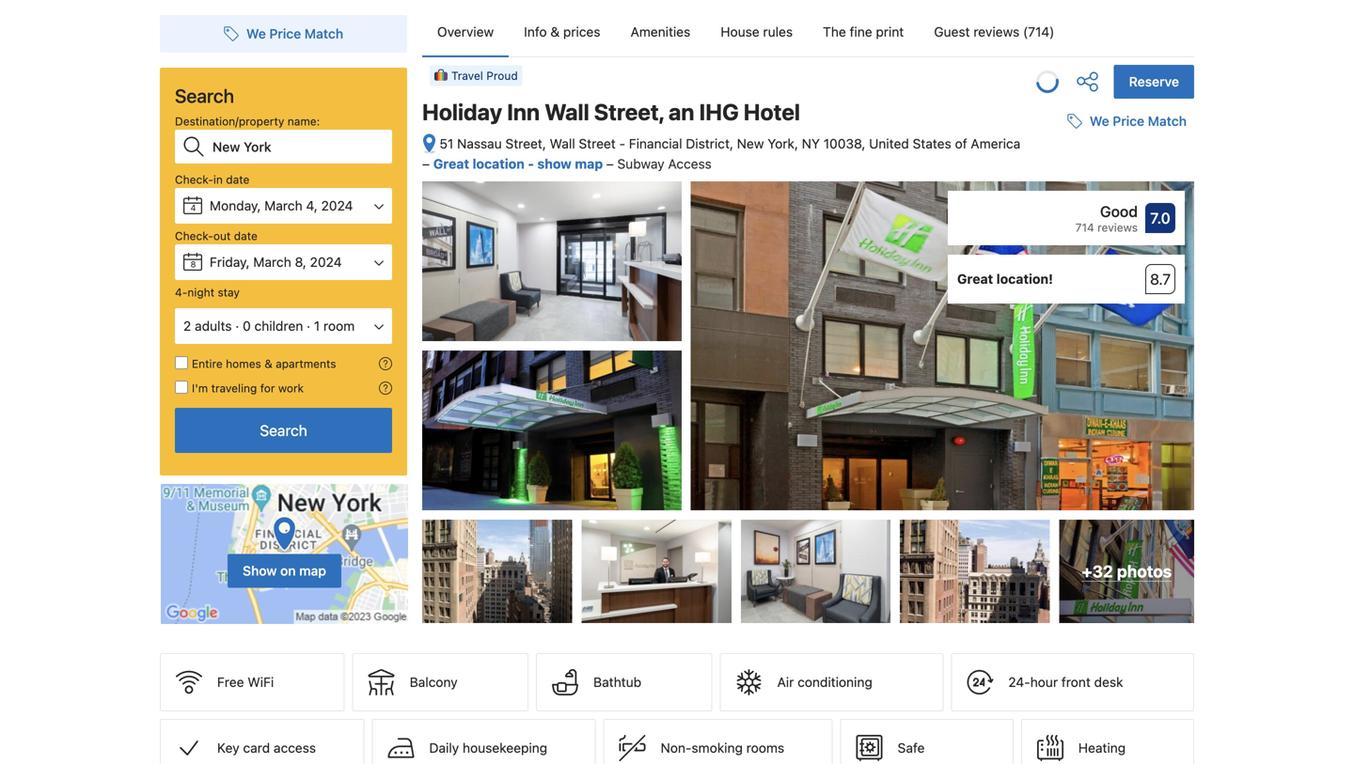 Task type: describe. For each thing, give the bounding box(es) containing it.
smoking
[[692, 741, 743, 756]]

info & prices
[[524, 24, 600, 39]]

new
[[737, 136, 764, 151]]

we price match inside search section
[[246, 26, 343, 41]]

destination/property
[[175, 115, 284, 128]]

safe
[[898, 741, 925, 756]]

location!
[[996, 271, 1053, 287]]

subway
[[617, 156, 665, 172]]

for
[[260, 382, 275, 395]]

check-in date
[[175, 173, 250, 186]]

stay
[[218, 286, 240, 299]]

24-
[[1008, 675, 1030, 690]]

work
[[278, 382, 304, 395]]

wifi
[[248, 675, 274, 690]]

1 vertical spatial we price match button
[[1060, 105, 1194, 138]]

print
[[876, 24, 904, 39]]

4
[[190, 203, 196, 213]]

apartments
[[276, 357, 336, 370]]

map inside search section
[[299, 563, 326, 579]]

street, inside 51 nassau street, wall street - financial district, new york, ny 10038, united states of america – great location - show map – subway access
[[505, 136, 546, 151]]

guest reviews (714) link
[[919, 8, 1070, 56]]

daily housekeeping button
[[372, 719, 596, 764]]

friday,
[[210, 254, 250, 270]]

7.0
[[1150, 209, 1170, 227]]

scored 7 element
[[1145, 203, 1175, 233]]

photos
[[1117, 562, 1172, 581]]

air conditioning
[[777, 675, 872, 690]]

card
[[243, 741, 270, 756]]

good 714 reviews
[[1075, 203, 1138, 234]]

the fine print
[[823, 24, 904, 39]]

non-smoking rooms button
[[603, 719, 833, 764]]

an
[[669, 99, 694, 125]]

0 horizontal spatial reviews
[[974, 24, 1020, 39]]

1 horizontal spatial great
[[957, 271, 993, 287]]

free wifi
[[217, 675, 274, 690]]

rules
[[763, 24, 793, 39]]

2 – from the left
[[606, 156, 614, 172]]

ihg
[[699, 99, 739, 125]]

entire homes & apartments
[[192, 357, 336, 370]]

great location!
[[957, 271, 1053, 287]]

bathtub button
[[536, 654, 712, 712]]

check-out date
[[175, 229, 257, 243]]

0
[[243, 318, 251, 334]]

1 horizontal spatial we price match
[[1090, 113, 1187, 129]]

entire
[[192, 357, 223, 370]]

0 vertical spatial wall
[[545, 99, 589, 125]]

house rules
[[721, 24, 793, 39]]

friday, march 8, 2024
[[210, 254, 342, 270]]

destination/property name:
[[175, 115, 320, 128]]

access
[[274, 741, 316, 756]]

+32 photos link
[[1059, 520, 1194, 624]]

balcony
[[410, 675, 458, 690]]

housekeeping
[[463, 741, 547, 756]]

2024 for monday, march 4, 2024
[[321, 198, 353, 213]]

out
[[213, 229, 231, 243]]

4,
[[306, 198, 318, 213]]

guest reviews (714)
[[934, 24, 1055, 39]]

1 horizontal spatial we
[[1090, 113, 1109, 129]]

adults
[[195, 318, 232, 334]]

the
[[823, 24, 846, 39]]

10038,
[[824, 136, 865, 151]]

amenities
[[631, 24, 690, 39]]

51
[[440, 136, 454, 151]]

travel proud
[[451, 69, 518, 82]]

1 vertical spatial price
[[1113, 113, 1144, 129]]

ny
[[802, 136, 820, 151]]

show on map
[[243, 563, 326, 579]]

reserve
[[1129, 74, 1179, 89]]

good
[[1100, 203, 1138, 221]]

price inside search section
[[269, 26, 301, 41]]

the fine print link
[[808, 8, 919, 56]]

8,
[[295, 254, 306, 270]]

great inside 51 nassau street, wall street - financial district, new york, ny 10038, united states of america – great location - show map – subway access
[[433, 156, 469, 172]]

show
[[537, 156, 572, 172]]

of
[[955, 136, 967, 151]]

(714)
[[1023, 24, 1055, 39]]

heating button
[[1021, 719, 1194, 764]]

safe button
[[840, 719, 1014, 764]]

2 · from the left
[[307, 318, 310, 334]]

street
[[579, 136, 616, 151]]

2
[[183, 318, 191, 334]]

hour
[[1030, 675, 1058, 690]]

if you select this option, we'll show you popular business travel features like breakfast, wifi and free parking. image
[[379, 382, 392, 395]]

rated good element
[[957, 200, 1138, 223]]

daily
[[429, 741, 459, 756]]

date for check-out date
[[234, 229, 257, 243]]

check- for in
[[175, 173, 213, 186]]

amenities link
[[615, 8, 706, 56]]

location
[[473, 156, 525, 172]]

we'll show you stays where you can have the entire place to yourself image
[[379, 357, 392, 370]]

march for monday,
[[264, 198, 302, 213]]



Task type: locate. For each thing, give the bounding box(es) containing it.
1 vertical spatial wall
[[550, 136, 575, 151]]

2024 right 8,
[[310, 254, 342, 270]]

match
[[305, 26, 343, 41], [1148, 113, 1187, 129]]

0 horizontal spatial match
[[305, 26, 343, 41]]

i'm traveling for work
[[192, 382, 304, 395]]

0 vertical spatial street,
[[594, 99, 664, 125]]

51 nassau street, wall street - financial district, new york, ny 10038, united states of america – great location - show map – subway access
[[422, 136, 1021, 172]]

check-
[[175, 173, 213, 186], [175, 229, 213, 243]]

wall inside 51 nassau street, wall street - financial district, new york, ny 10038, united states of america – great location - show map – subway access
[[550, 136, 575, 151]]

we up good
[[1090, 113, 1109, 129]]

access
[[668, 156, 712, 172]]

0 horizontal spatial &
[[264, 357, 272, 370]]

states
[[913, 136, 951, 151]]

march for friday,
[[253, 254, 291, 270]]

air conditioning button
[[720, 654, 943, 712]]

on
[[280, 563, 296, 579]]

1 check- from the top
[[175, 173, 213, 186]]

desk
[[1094, 675, 1123, 690]]

0 vertical spatial we
[[246, 26, 266, 41]]

reviews inside good 714 reviews
[[1098, 221, 1138, 234]]

0 vertical spatial search
[[175, 85, 234, 107]]

date right out at the top left of page
[[234, 229, 257, 243]]

0 horizontal spatial we price match
[[246, 26, 343, 41]]

2024
[[321, 198, 353, 213], [310, 254, 342, 270]]

1 horizontal spatial map
[[575, 156, 603, 172]]

1 vertical spatial march
[[253, 254, 291, 270]]

& inside search section
[[264, 357, 272, 370]]

district,
[[686, 136, 733, 151]]

0 vertical spatial reviews
[[974, 24, 1020, 39]]

0 horizontal spatial we
[[246, 26, 266, 41]]

house
[[721, 24, 760, 39]]

4-night stay
[[175, 286, 240, 299]]

price down reserve button
[[1113, 113, 1144, 129]]

0 horizontal spatial great
[[433, 156, 469, 172]]

we inside search section
[[246, 26, 266, 41]]

0 horizontal spatial map
[[299, 563, 326, 579]]

york,
[[768, 136, 798, 151]]

1 horizontal spatial ·
[[307, 318, 310, 334]]

reviews
[[974, 24, 1020, 39], [1098, 221, 1138, 234]]

- right street
[[619, 136, 625, 151]]

&
[[550, 24, 560, 39], [264, 357, 272, 370]]

0 vertical spatial &
[[550, 24, 560, 39]]

0 horizontal spatial search
[[175, 85, 234, 107]]

map down street
[[575, 156, 603, 172]]

· left 1
[[307, 318, 310, 334]]

8.7
[[1150, 270, 1171, 288]]

street,
[[594, 99, 664, 125], [505, 136, 546, 151]]

1 vertical spatial &
[[264, 357, 272, 370]]

key card access
[[217, 741, 316, 756]]

match up 'name:'
[[305, 26, 343, 41]]

date for check-in date
[[226, 173, 250, 186]]

1 horizontal spatial price
[[1113, 113, 1144, 129]]

front
[[1062, 675, 1091, 690]]

homes
[[226, 357, 261, 370]]

1 horizontal spatial match
[[1148, 113, 1187, 129]]

we price match down reserve button
[[1090, 113, 1187, 129]]

proud
[[486, 69, 518, 82]]

1 horizontal spatial we price match button
[[1060, 105, 1194, 138]]

1 vertical spatial match
[[1148, 113, 1187, 129]]

non-smoking rooms
[[661, 741, 784, 756]]

1 vertical spatial reviews
[[1098, 221, 1138, 234]]

monday, march 4, 2024
[[210, 198, 353, 213]]

1 vertical spatial check-
[[175, 229, 213, 243]]

if you select this option, we'll show you popular business travel features like breakfast, wifi and free parking. image
[[379, 382, 392, 395]]

we price match button
[[216, 17, 351, 51], [1060, 105, 1194, 138]]

great left location!
[[957, 271, 993, 287]]

2 check- from the top
[[175, 229, 213, 243]]

0 vertical spatial map
[[575, 156, 603, 172]]

overview link
[[422, 8, 509, 56]]

1 vertical spatial great
[[957, 271, 993, 287]]

0 horizontal spatial we price match button
[[216, 17, 351, 51]]

– down street
[[606, 156, 614, 172]]

i'm
[[192, 382, 208, 395]]

street, up financial
[[594, 99, 664, 125]]

info & prices link
[[509, 8, 615, 56]]

0 horizontal spatial –
[[422, 156, 430, 172]]

free wifi button
[[160, 654, 345, 712]]

map right on
[[299, 563, 326, 579]]

24-hour front desk button
[[951, 654, 1194, 712]]

· left 0
[[235, 318, 239, 334]]

in
[[213, 173, 223, 186]]

wall
[[545, 99, 589, 125], [550, 136, 575, 151]]

0 vertical spatial date
[[226, 173, 250, 186]]

0 vertical spatial we price match button
[[216, 17, 351, 51]]

1 horizontal spatial street,
[[594, 99, 664, 125]]

match down reserve button
[[1148, 113, 1187, 129]]

america
[[971, 136, 1021, 151]]

2024 right 4,
[[321, 198, 353, 213]]

reserve button
[[1114, 65, 1194, 99]]

0 horizontal spatial price
[[269, 26, 301, 41]]

show on map button
[[160, 483, 409, 625], [228, 554, 341, 588]]

wall up the show in the top left of the page
[[550, 136, 575, 151]]

we price match button down reserve button
[[1060, 105, 1194, 138]]

reviews left (714) at the right top of the page
[[974, 24, 1020, 39]]

we up destination/property name:
[[246, 26, 266, 41]]

0 vertical spatial march
[[264, 198, 302, 213]]

1 vertical spatial map
[[299, 563, 326, 579]]

search button
[[175, 408, 392, 453]]

info
[[524, 24, 547, 39]]

march left 4,
[[264, 198, 302, 213]]

1 horizontal spatial search
[[260, 422, 307, 440]]

1 vertical spatial 2024
[[310, 254, 342, 270]]

2024 for friday, march 8, 2024
[[310, 254, 342, 270]]

1 vertical spatial search
[[260, 422, 307, 440]]

overview
[[437, 24, 494, 39]]

match for we price match dropdown button to the top
[[305, 26, 343, 41]]

click to open map view image
[[422, 133, 436, 155]]

1 vertical spatial street,
[[505, 136, 546, 151]]

we price match up 'name:'
[[246, 26, 343, 41]]

air
[[777, 675, 794, 690]]

scored 8.7 element
[[1145, 264, 1175, 294]]

check- down 4
[[175, 229, 213, 243]]

show
[[243, 563, 277, 579]]

search section
[[152, 0, 415, 625]]

key
[[217, 741, 239, 756]]

great down 51
[[433, 156, 469, 172]]

0 vertical spatial price
[[269, 26, 301, 41]]

8
[[190, 260, 196, 269]]

great location - show map button
[[433, 156, 606, 172]]

0 vertical spatial check-
[[175, 173, 213, 186]]

bathtub
[[593, 675, 641, 690]]

monday,
[[210, 198, 261, 213]]

0 vertical spatial great
[[433, 156, 469, 172]]

children
[[254, 318, 303, 334]]

hotel
[[744, 99, 800, 125]]

holiday inn wall street, an ihg hotel
[[422, 99, 800, 125]]

0 horizontal spatial street,
[[505, 136, 546, 151]]

street, up great location - show map button
[[505, 136, 546, 151]]

0 horizontal spatial -
[[528, 156, 534, 172]]

1 vertical spatial we
[[1090, 113, 1109, 129]]

non-
[[661, 741, 692, 756]]

1 horizontal spatial -
[[619, 136, 625, 151]]

1 vertical spatial date
[[234, 229, 257, 243]]

1 vertical spatial -
[[528, 156, 534, 172]]

0 horizontal spatial ·
[[235, 318, 239, 334]]

1 horizontal spatial –
[[606, 156, 614, 172]]

-
[[619, 136, 625, 151], [528, 156, 534, 172]]

price
[[269, 26, 301, 41], [1113, 113, 1144, 129]]

search down work
[[260, 422, 307, 440]]

– down click to open map view image
[[422, 156, 430, 172]]

map inside 51 nassau street, wall street - financial district, new york, ny 10038, united states of america – great location - show map – subway access
[[575, 156, 603, 172]]

4-
[[175, 286, 187, 299]]

search inside button
[[260, 422, 307, 440]]

match inside search section
[[305, 26, 343, 41]]

+32 photos
[[1082, 562, 1172, 581]]

march left 8,
[[253, 254, 291, 270]]

guest
[[934, 24, 970, 39]]

united
[[869, 136, 909, 151]]

daily housekeeping
[[429, 741, 547, 756]]

Where are you going? field
[[205, 130, 392, 164]]

reviews down good
[[1098, 221, 1138, 234]]

great
[[433, 156, 469, 172], [957, 271, 993, 287]]

1 horizontal spatial &
[[550, 24, 560, 39]]

2 adults · 0 children · 1 room button
[[175, 308, 392, 344]]

check- for out
[[175, 229, 213, 243]]

date
[[226, 173, 250, 186], [234, 229, 257, 243]]

–
[[422, 156, 430, 172], [606, 156, 614, 172]]

room
[[323, 318, 355, 334]]

we price match button up 'name:'
[[216, 17, 351, 51]]

heating
[[1078, 741, 1126, 756]]

key card access button
[[160, 719, 364, 764]]

date right in
[[226, 173, 250, 186]]

& up the for
[[264, 357, 272, 370]]

prices
[[563, 24, 600, 39]]

price up 'name:'
[[269, 26, 301, 41]]

0 vertical spatial match
[[305, 26, 343, 41]]

1 · from the left
[[235, 318, 239, 334]]

match for bottom we price match dropdown button
[[1148, 113, 1187, 129]]

0 vertical spatial we price match
[[246, 26, 343, 41]]

balcony button
[[352, 654, 529, 712]]

we'll show you stays where you can have the entire place to yourself image
[[379, 357, 392, 370]]

search up destination/property in the top left of the page
[[175, 85, 234, 107]]

0 vertical spatial -
[[619, 136, 625, 151]]

check- up 4
[[175, 173, 213, 186]]

0 vertical spatial 2024
[[321, 198, 353, 213]]

1 vertical spatial we price match
[[1090, 113, 1187, 129]]

& right the info
[[550, 24, 560, 39]]

1
[[314, 318, 320, 334]]

1 – from the left
[[422, 156, 430, 172]]

+32
[[1082, 562, 1113, 581]]

wall right "inn"
[[545, 99, 589, 125]]

1 horizontal spatial reviews
[[1098, 221, 1138, 234]]

- left the show in the top left of the page
[[528, 156, 534, 172]]

name:
[[288, 115, 320, 128]]

financial
[[629, 136, 682, 151]]



Task type: vqa. For each thing, say whether or not it's contained in the screenshot.
the How to the top
no



